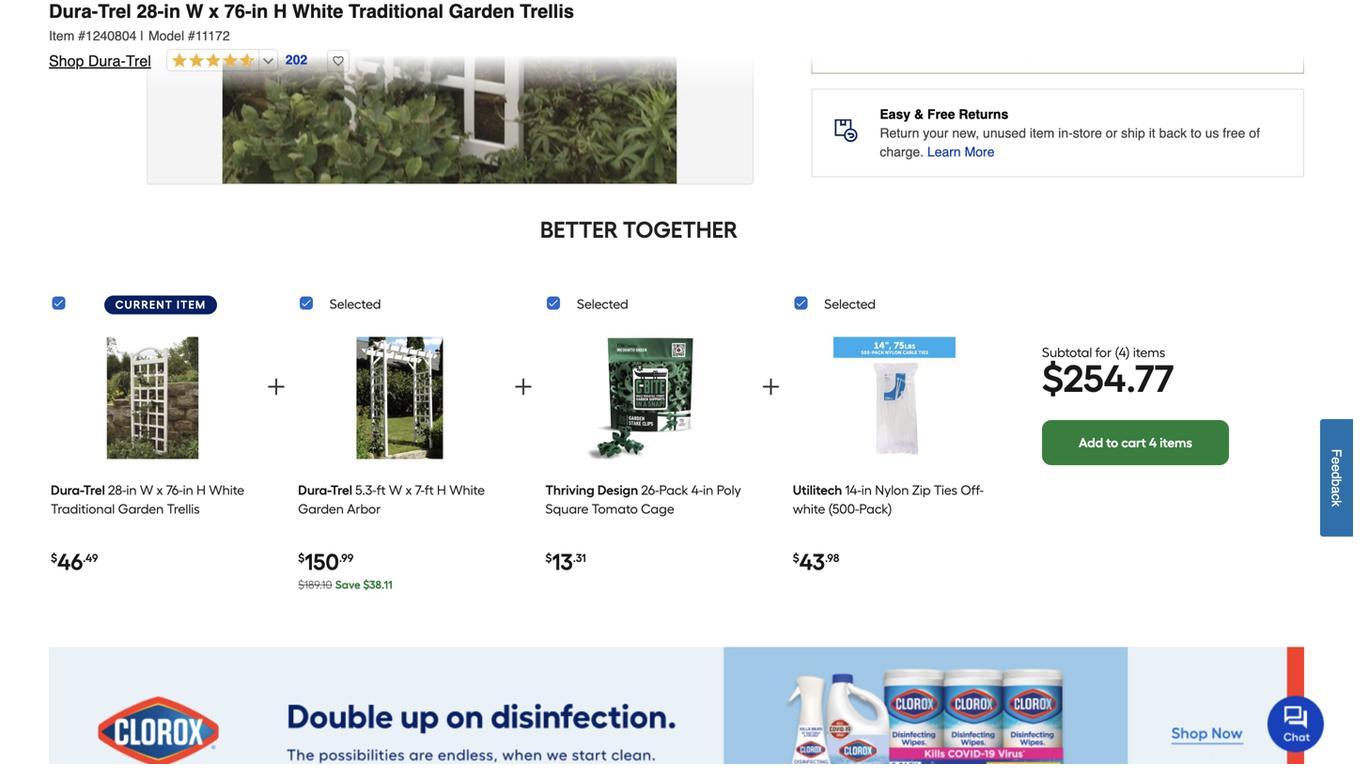 Task type: describe. For each thing, give the bounding box(es) containing it.
tomato
[[592, 501, 638, 517]]

5.3-ft w x 7-ft h white garden arbor
[[298, 482, 485, 517]]

easy
[[880, 107, 911, 122]]

Stepper number input field with increment and decrement buttons number field
[[862, 0, 915, 4]]

white
[[793, 501, 826, 517]]

save
[[335, 578, 361, 592]]

off-
[[961, 482, 984, 498]]

trel down |
[[126, 52, 151, 70]]

1 selected from the left
[[330, 296, 381, 312]]

of
[[1249, 125, 1260, 140]]

4-
[[692, 482, 703, 498]]

model
[[148, 28, 184, 43]]

2 e from the top
[[1329, 464, 1345, 472]]

cage
[[641, 501, 675, 517]]

h for selected
[[437, 482, 446, 498]]

items inside subtotal for ( 4 ) items $ 254 .77
[[1133, 345, 1166, 361]]

unused
[[983, 125, 1026, 140]]

plus image for 46
[[265, 375, 288, 398]]

pack
[[659, 482, 688, 498]]

item
[[49, 28, 74, 43]]

dura-trel 28-in w x 76-in h white traditional garden trellis item # 1240804 | model # 11172
[[49, 0, 574, 43]]

free
[[1223, 125, 1246, 140]]

w for selected
[[389, 482, 402, 498]]

utilitech
[[793, 482, 842, 498]]

white inside the dura-trel 28-in w x 76-in h white traditional garden trellis item # 1240804 | model # 11172
[[292, 0, 343, 22]]

garden inside the 28-in w x 76-in h white traditional garden trellis
[[118, 501, 164, 517]]

28-in w x 76-in h white traditional garden trellis
[[51, 482, 245, 517]]

dura-trel for traditional
[[51, 482, 105, 498]]

add to cart 4 items link
[[1042, 420, 1229, 465]]

item
[[1030, 125, 1055, 140]]

better together
[[540, 216, 738, 243]]

dura- inside 46 list item
[[51, 482, 83, 498]]

square
[[546, 501, 589, 517]]

$ 43 .98
[[793, 548, 840, 576]]

trel inside 150 list item
[[331, 482, 352, 498]]

your
[[923, 125, 949, 140]]

2 # from the left
[[188, 28, 195, 43]]

$ for 13
[[546, 551, 552, 565]]

4 for subtotal for ( 4 ) items $ 254 .77
[[1119, 345, 1126, 361]]

for
[[1096, 345, 1112, 361]]

ties
[[934, 482, 958, 498]]

shop
[[49, 52, 84, 70]]

plus image
[[512, 375, 535, 398]]

w for current item
[[140, 482, 153, 498]]

a
[[1329, 486, 1345, 494]]

k
[[1329, 500, 1345, 507]]

thriving design 26-pack 4-in poly square tomato cage image
[[586, 329, 708, 467]]

&
[[914, 107, 924, 122]]

more
[[965, 144, 995, 159]]

|
[[140, 28, 144, 43]]

trellis inside the 28-in w x 76-in h white traditional garden trellis
[[167, 501, 200, 517]]

28- inside the dura-trel 28-in w x 76-in h white traditional garden trellis item # 1240804 | model # 11172
[[137, 0, 164, 22]]

subtotal for ( 4 ) items $ 254 .77
[[1042, 345, 1174, 401]]

trel inside 46 list item
[[83, 482, 105, 498]]

38.11
[[369, 578, 393, 592]]

11172
[[195, 28, 230, 43]]

$ for 43
[[793, 551, 800, 565]]

nylon
[[875, 482, 909, 498]]

poly
[[717, 482, 741, 498]]

heart outline image
[[327, 50, 350, 72]]

$ 13 .31
[[546, 548, 586, 576]]

add
[[1079, 435, 1104, 451]]

d
[[1329, 472, 1345, 479]]

back
[[1159, 125, 1187, 140]]

26-
[[641, 482, 659, 498]]

(
[[1115, 345, 1119, 361]]

learn more
[[928, 144, 995, 159]]

or
[[1106, 125, 1118, 140]]

to inside "link"
[[1106, 435, 1119, 451]]

46
[[57, 548, 83, 576]]

white for current item
[[209, 482, 245, 498]]

c
[[1329, 494, 1345, 500]]

$ right the save
[[363, 578, 369, 592]]

)
[[1126, 345, 1130, 361]]

thriving design
[[546, 482, 638, 498]]

(500-
[[829, 501, 859, 517]]

14-in nylon zip ties off- white (500-pack)
[[793, 482, 984, 517]]

add to cart 4 items
[[1079, 435, 1193, 451]]

dura- inside the dura-trel 28-in w x 76-in h white traditional garden trellis item # 1240804 | model # 11172
[[49, 0, 98, 22]]

traditional inside the 28-in w x 76-in h white traditional garden trellis
[[51, 501, 115, 517]]

new,
[[952, 125, 980, 140]]

us
[[1206, 125, 1219, 140]]

$189.10
[[298, 578, 332, 592]]

to inside easy & free returns return your new, unused item in-store or ship it back to us free of charge.
[[1191, 125, 1202, 140]]

buy
[[1008, 39, 1037, 57]]

1 ft from the left
[[377, 482, 386, 498]]

ship
[[1121, 125, 1146, 140]]

dura-trel  #11172 image
[[148, 0, 753, 184]]

free
[[928, 107, 955, 122]]

garden inside 5.3-ft w x 7-ft h white garden arbor
[[298, 501, 344, 517]]

zip
[[912, 482, 931, 498]]

returns
[[959, 107, 1009, 122]]

1240804
[[85, 28, 137, 43]]



Task type: locate. For each thing, give the bounding box(es) containing it.
150
[[305, 548, 339, 576]]

trellis
[[520, 0, 574, 22], [167, 501, 200, 517]]

3 selected from the left
[[825, 296, 876, 312]]

white inside 5.3-ft w x 7-ft h white garden arbor
[[449, 482, 485, 498]]

trel
[[98, 0, 131, 22], [126, 52, 151, 70], [83, 482, 105, 498], [331, 482, 352, 498]]

h inside 5.3-ft w x 7-ft h white garden arbor
[[437, 482, 446, 498]]

2 horizontal spatial h
[[437, 482, 446, 498]]

$ left .49
[[51, 551, 57, 565]]

1 vertical spatial traditional
[[51, 501, 115, 517]]

0 vertical spatial to
[[1191, 125, 1202, 140]]

x
[[209, 0, 219, 22], [157, 482, 163, 498], [406, 482, 412, 498]]

13 list item
[[546, 323, 749, 602]]

0 horizontal spatial garden
[[118, 501, 164, 517]]

0 horizontal spatial to
[[1106, 435, 1119, 451]]

1 # from the left
[[78, 28, 85, 43]]

dura-trel inside 150 list item
[[298, 482, 352, 498]]

# right model
[[188, 28, 195, 43]]

254
[[1063, 356, 1126, 401]]

$ left for
[[1042, 356, 1063, 401]]

1 horizontal spatial 28-
[[137, 0, 164, 22]]

0 horizontal spatial x
[[157, 482, 163, 498]]

# right item at the top of the page
[[78, 28, 85, 43]]

4 inside add to cart 4 items "link"
[[1149, 435, 1157, 451]]

0 horizontal spatial trellis
[[167, 501, 200, 517]]

x inside the dura-trel 28-in w x 76-in h white traditional garden trellis item # 1240804 | model # 11172
[[209, 0, 219, 22]]

learn
[[928, 144, 961, 159]]

$
[[1042, 356, 1063, 401], [51, 551, 57, 565], [298, 551, 305, 565], [546, 551, 552, 565], [793, 551, 800, 565], [363, 578, 369, 592]]

1 horizontal spatial 76-
[[224, 0, 252, 22]]

traditional
[[349, 0, 444, 22], [51, 501, 115, 517]]

now
[[1076, 39, 1108, 57]]

4.6 stars image
[[167, 53, 255, 70]]

1 horizontal spatial h
[[273, 0, 287, 22]]

0 vertical spatial 28-
[[137, 0, 164, 22]]

buy this now
[[1008, 39, 1108, 57]]

chat invite button image
[[1268, 695, 1325, 752]]

x up 11172
[[209, 0, 219, 22]]

1 horizontal spatial 4
[[1149, 435, 1157, 451]]

14-
[[845, 482, 862, 498]]

1 horizontal spatial #
[[188, 28, 195, 43]]

2 horizontal spatial white
[[449, 482, 485, 498]]

2 horizontal spatial garden
[[449, 0, 515, 22]]

26-pack 4-in poly square tomato cage
[[546, 482, 741, 517]]

f e e d b a c k
[[1329, 449, 1345, 507]]

76- inside the dura-trel 28-in w x 76-in h white traditional garden trellis item # 1240804 | model # 11172
[[224, 0, 252, 22]]

4 inside subtotal for ( 4 ) items $ 254 .77
[[1119, 345, 1126, 361]]

0 horizontal spatial selected
[[330, 296, 381, 312]]

dura- down the 1240804
[[88, 52, 126, 70]]

1 vertical spatial items
[[1160, 435, 1193, 451]]

0 vertical spatial traditional
[[349, 0, 444, 22]]

selected for 43
[[825, 296, 876, 312]]

2 horizontal spatial x
[[406, 482, 412, 498]]

1 horizontal spatial ft
[[425, 482, 434, 498]]

$ left .31 in the bottom left of the page
[[546, 551, 552, 565]]

w down the dura-trel 28-in w x 76-in h white traditional garden trellis image
[[140, 482, 153, 498]]

1 horizontal spatial plus image
[[760, 375, 782, 398]]

x for current item
[[157, 482, 163, 498]]

150 list item
[[298, 323, 502, 602]]

selected for 13
[[577, 296, 629, 312]]

subtotal
[[1042, 345, 1092, 361]]

2 horizontal spatial selected
[[825, 296, 876, 312]]

garden inside the dura-trel 28-in w x 76-in h white traditional garden trellis item # 1240804 | model # 11172
[[449, 0, 515, 22]]

dura- up .49
[[51, 482, 83, 498]]

h for current item
[[197, 482, 206, 498]]

w inside 5.3-ft w x 7-ft h white garden arbor
[[389, 482, 402, 498]]

w inside the dura-trel 28-in w x 76-in h white traditional garden trellis item # 1240804 | model # 11172
[[186, 0, 203, 22]]

1 vertical spatial to
[[1106, 435, 1119, 451]]

1 horizontal spatial selected
[[577, 296, 629, 312]]

buy this now button
[[811, 23, 1305, 74]]

1 horizontal spatial w
[[186, 0, 203, 22]]

b
[[1329, 479, 1345, 486]]

this
[[1041, 39, 1072, 57]]

1 horizontal spatial white
[[292, 0, 343, 22]]

w
[[186, 0, 203, 22], [140, 482, 153, 498], [389, 482, 402, 498]]

1 horizontal spatial x
[[209, 0, 219, 22]]

$ left '.98'
[[793, 551, 800, 565]]

.77
[[1126, 356, 1174, 401]]

76-
[[224, 0, 252, 22], [166, 482, 183, 498]]

shop dura-trel
[[49, 52, 151, 70]]

advertisement region
[[49, 647, 1305, 764]]

0 horizontal spatial w
[[140, 482, 153, 498]]

ft
[[377, 482, 386, 498], [425, 482, 434, 498]]

together
[[623, 216, 738, 243]]

design
[[598, 482, 638, 498]]

f e e d b a c k button
[[1321, 419, 1353, 537]]

0 horizontal spatial 4
[[1119, 345, 1126, 361]]

dura-
[[49, 0, 98, 22], [88, 52, 126, 70], [51, 482, 83, 498], [298, 482, 331, 498]]

0 horizontal spatial white
[[209, 482, 245, 498]]

1 horizontal spatial traditional
[[349, 0, 444, 22]]

better
[[540, 216, 618, 243]]

return
[[880, 125, 920, 140]]

h inside the dura-trel 28-in w x 76-in h white traditional garden trellis item # 1240804 | model # 11172
[[273, 0, 287, 22]]

$ up $189.10
[[298, 551, 305, 565]]

item number 1 2 4 0 8 0 4 and model number 1 1 1 7 2 element
[[49, 26, 1305, 45]]

$ inside $ 46 .49
[[51, 551, 57, 565]]

h
[[273, 0, 287, 22], [197, 482, 206, 498], [437, 482, 446, 498]]

easy & free returns return your new, unused item in-store or ship it back to us free of charge.
[[880, 107, 1260, 159]]

2 plus image from the left
[[760, 375, 782, 398]]

items inside "link"
[[1160, 435, 1193, 451]]

$ 150 .99
[[298, 548, 354, 576]]

trel inside the dura-trel 28-in w x 76-in h white traditional garden trellis item # 1240804 | model # 11172
[[98, 0, 131, 22]]

plus image for 13
[[760, 375, 782, 398]]

46 list item
[[51, 323, 254, 602]]

ft up arbor
[[377, 482, 386, 498]]

1 horizontal spatial garden
[[298, 501, 344, 517]]

dura-trel 28-in w x 76-in h white traditional garden trellis image
[[91, 329, 214, 467]]

0 horizontal spatial plus image
[[265, 375, 288, 398]]

to right add
[[1106, 435, 1119, 451]]

0 horizontal spatial 28-
[[108, 482, 126, 498]]

$ for 150
[[298, 551, 305, 565]]

2 dura-trel from the left
[[298, 482, 352, 498]]

0 horizontal spatial dura-trel
[[51, 482, 105, 498]]

traditional inside the dura-trel 28-in w x 76-in h white traditional garden trellis item # 1240804 | model # 11172
[[349, 0, 444, 22]]

it
[[1149, 125, 1156, 140]]

1 horizontal spatial trellis
[[520, 0, 574, 22]]

w inside the 28-in w x 76-in h white traditional garden trellis
[[140, 482, 153, 498]]

0 horizontal spatial ft
[[377, 482, 386, 498]]

x inside 5.3-ft w x 7-ft h white garden arbor
[[406, 482, 412, 498]]

h inside the 28-in w x 76-in h white traditional garden trellis
[[197, 482, 206, 498]]

1 plus image from the left
[[265, 375, 288, 398]]

$ inside the $ 13 .31
[[546, 551, 552, 565]]

to left "us"
[[1191, 125, 1202, 140]]

better together heading
[[49, 215, 1229, 245]]

76- inside the 28-in w x 76-in h white traditional garden trellis
[[166, 482, 183, 498]]

$ 46 .49
[[51, 548, 98, 576]]

w left 7-
[[389, 482, 402, 498]]

dura-trel for garden
[[298, 482, 352, 498]]

0 horizontal spatial #
[[78, 28, 85, 43]]

5.3-
[[355, 482, 377, 498]]

trellis inside the dura-trel 28-in w x 76-in h white traditional garden trellis item # 1240804 | model # 11172
[[520, 0, 574, 22]]

items
[[1133, 345, 1166, 361], [1160, 435, 1193, 451]]

trel up the 1240804
[[98, 0, 131, 22]]

0 horizontal spatial 76-
[[166, 482, 183, 498]]

$ for 46
[[51, 551, 57, 565]]

pack)
[[859, 501, 892, 517]]

1 horizontal spatial to
[[1191, 125, 1202, 140]]

x left 7-
[[406, 482, 412, 498]]

in inside 26-pack 4-in poly square tomato cage
[[703, 482, 714, 498]]

white
[[292, 0, 343, 22], [209, 482, 245, 498], [449, 482, 485, 498]]

store
[[1073, 125, 1102, 140]]

utilitech 14-in nylon zip ties off-white (500-pack) image
[[834, 329, 956, 467]]

202
[[286, 52, 307, 67]]

0 vertical spatial trellis
[[520, 0, 574, 22]]

43
[[800, 548, 825, 576]]

1 horizontal spatial dura-trel
[[298, 482, 352, 498]]

0 vertical spatial 4
[[1119, 345, 1126, 361]]

dura-trel left 5.3-
[[298, 482, 352, 498]]

arbor
[[347, 501, 381, 517]]

traditional up heart outline image
[[349, 0, 444, 22]]

4 right for
[[1119, 345, 1126, 361]]

x inside the 28-in w x 76-in h white traditional garden trellis
[[157, 482, 163, 498]]

to
[[1191, 125, 1202, 140], [1106, 435, 1119, 451]]

1 e from the top
[[1329, 457, 1345, 464]]

charge.
[[880, 144, 924, 159]]

e up b
[[1329, 464, 1345, 472]]

current
[[115, 298, 173, 311]]

2 selected from the left
[[577, 296, 629, 312]]

plus image
[[265, 375, 288, 398], [760, 375, 782, 398]]

0 horizontal spatial h
[[197, 482, 206, 498]]

white for selected
[[449, 482, 485, 498]]

0 vertical spatial 76-
[[224, 0, 252, 22]]

f
[[1329, 449, 1345, 457]]

x for selected
[[406, 482, 412, 498]]

dura- left 5.3-
[[298, 482, 331, 498]]

$189.10 save $ 38.11
[[298, 578, 393, 592]]

1 vertical spatial trellis
[[167, 501, 200, 517]]

cart
[[1122, 435, 1146, 451]]

e up d
[[1329, 457, 1345, 464]]

dura-trel inside 46 list item
[[51, 482, 105, 498]]

learn more link
[[928, 142, 995, 161]]

2 ft from the left
[[425, 482, 434, 498]]

dura- inside 150 list item
[[298, 482, 331, 498]]

ft right 5.3-
[[425, 482, 434, 498]]

dura-trel 5.3-ft w x 7-ft h white garden arbor image
[[339, 329, 461, 467]]

.31
[[573, 551, 586, 565]]

$ inside "$ 43 .98"
[[793, 551, 800, 565]]

$ inside subtotal for ( 4 ) items $ 254 .77
[[1042, 356, 1063, 401]]

4 right cart
[[1149, 435, 1157, 451]]

w up 11172
[[186, 0, 203, 22]]

1 vertical spatial 76-
[[166, 482, 183, 498]]

white inside the 28-in w x 76-in h white traditional garden trellis
[[209, 482, 245, 498]]

#
[[78, 28, 85, 43], [188, 28, 195, 43]]

1 dura-trel from the left
[[51, 482, 105, 498]]

0 horizontal spatial traditional
[[51, 501, 115, 517]]

selected
[[330, 296, 381, 312], [577, 296, 629, 312], [825, 296, 876, 312]]

1 vertical spatial 4
[[1149, 435, 1157, 451]]

.49
[[83, 551, 98, 565]]

item
[[177, 298, 206, 311]]

1 vertical spatial 28-
[[108, 482, 126, 498]]

x down the dura-trel 28-in w x 76-in h white traditional garden trellis image
[[157, 482, 163, 498]]

.98
[[825, 551, 840, 565]]

dura-trel up .49
[[51, 482, 105, 498]]

thriving
[[546, 482, 595, 498]]

garden
[[449, 0, 515, 22], [118, 501, 164, 517], [298, 501, 344, 517]]

current item
[[115, 298, 206, 311]]

0 vertical spatial items
[[1133, 345, 1166, 361]]

43 list item
[[793, 323, 997, 602]]

28-
[[137, 0, 164, 22], [108, 482, 126, 498]]

$ inside $ 150 .99
[[298, 551, 305, 565]]

4 for add to cart 4 items
[[1149, 435, 1157, 451]]

7-
[[415, 482, 425, 498]]

trel up .49
[[83, 482, 105, 498]]

dura- up item at the top of the page
[[49, 0, 98, 22]]

2 horizontal spatial w
[[389, 482, 402, 498]]

traditional up .49
[[51, 501, 115, 517]]

items right cart
[[1160, 435, 1193, 451]]

28- inside the 28-in w x 76-in h white traditional garden trellis
[[108, 482, 126, 498]]

in inside the 14-in nylon zip ties off- white (500-pack)
[[862, 482, 872, 498]]

items right the )
[[1133, 345, 1166, 361]]

.99
[[339, 551, 354, 565]]

in-
[[1059, 125, 1073, 140]]

13
[[552, 548, 573, 576]]

trel left 5.3-
[[331, 482, 352, 498]]



Task type: vqa. For each thing, say whether or not it's contained in the screenshot.
first e from the bottom
yes



